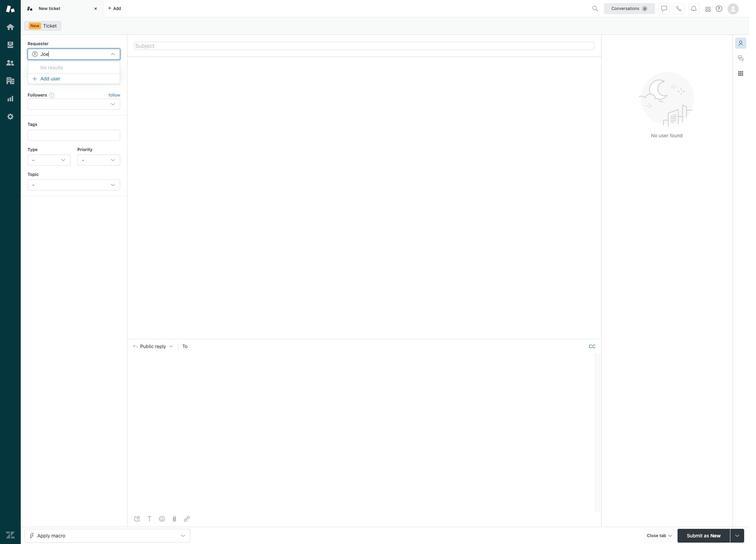 Task type: locate. For each thing, give the bounding box(es) containing it.
None field
[[192, 343, 586, 350]]

reporting image
[[6, 94, 15, 103]]

info on adding followers image
[[49, 93, 55, 98]]

draft mode image
[[134, 517, 140, 522]]

get started image
[[6, 22, 15, 31]]

customers image
[[6, 58, 15, 67]]

main element
[[0, 0, 21, 545]]

Subject field
[[134, 42, 594, 50]]

apps image
[[738, 71, 744, 76]]

tab
[[21, 0, 104, 17]]

insert emojis image
[[159, 517, 165, 522]]

admin image
[[6, 112, 15, 121]]

views image
[[6, 40, 15, 49]]

get help image
[[716, 6, 722, 12]]



Task type: describe. For each thing, give the bounding box(es) containing it.
add link (cmd k) image
[[184, 517, 190, 522]]

close image
[[92, 5, 99, 12]]

customer context image
[[738, 40, 744, 46]]

add attachment image
[[172, 517, 177, 522]]

organizations image
[[6, 76, 15, 85]]

search name or contact info field
[[40, 51, 107, 57]]

zendesk products image
[[706, 7, 710, 12]]

tabs tab list
[[21, 0, 590, 17]]

format text image
[[147, 517, 152, 522]]

minimize composer image
[[361, 336, 367, 342]]

button displays agent's chat status as invisible. image
[[661, 6, 667, 11]]

zendesk image
[[6, 531, 15, 540]]

zendesk support image
[[6, 4, 15, 13]]

secondary element
[[21, 19, 749, 33]]

notifications image
[[691, 6, 697, 11]]



Task type: vqa. For each thing, say whether or not it's contained in the screenshot.
dialog
no



